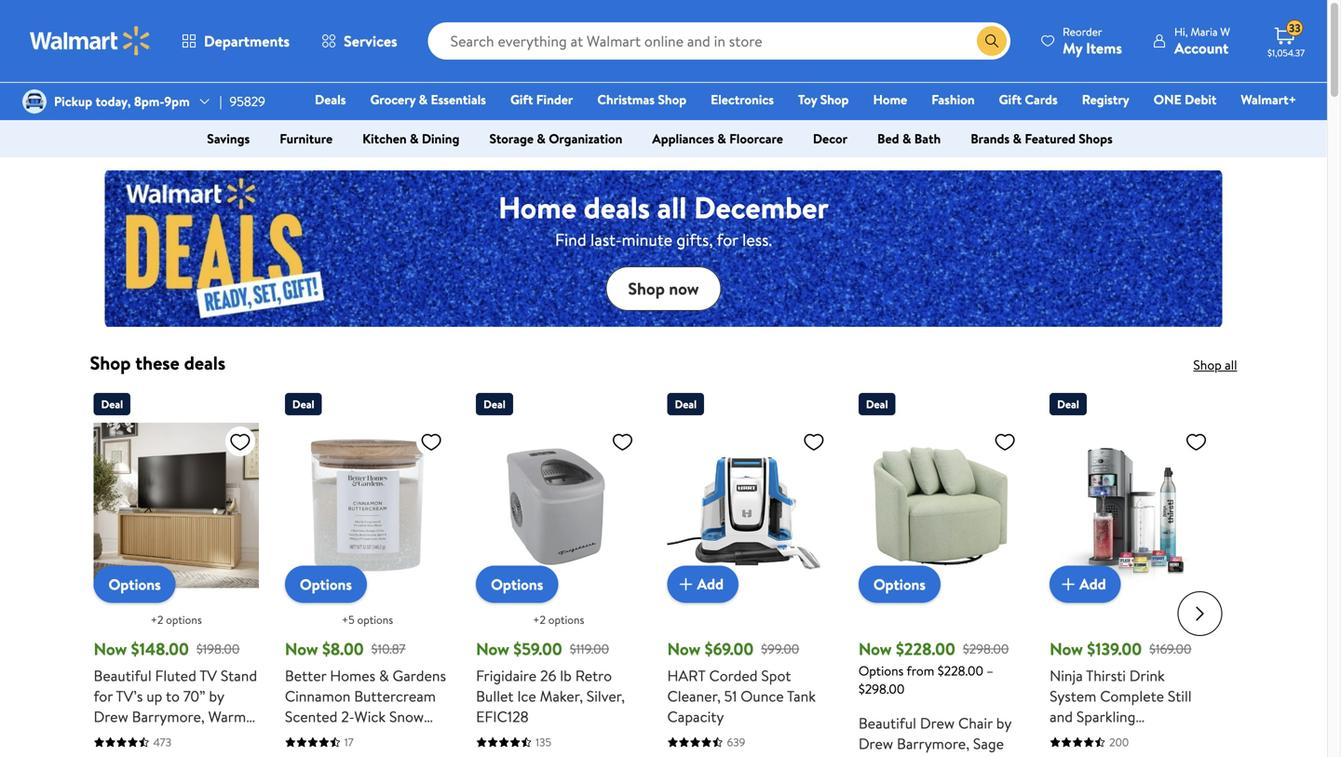 Task type: locate. For each thing, give the bounding box(es) containing it.
0 horizontal spatial by
[[209, 686, 224, 706]]

0 vertical spatial home
[[873, 90, 907, 109]]

floorcare
[[729, 129, 783, 148]]

brands
[[971, 129, 1010, 148]]

for left less.
[[717, 228, 738, 251]]

home
[[873, 90, 907, 109], [498, 187, 577, 228]]

1 horizontal spatial deals
[[584, 187, 650, 228]]

gift finder link
[[502, 89, 582, 109]]

next slide for product carousel list image
[[1178, 592, 1223, 636]]

4 now from the left
[[667, 637, 701, 661]]

gift left finder
[[510, 90, 533, 109]]

& right brands
[[1013, 129, 1022, 148]]

add button for ninja thirsti drink system complete still and sparkling customization drink kit with co2 canister, flavors, and 48oz reservoir, wc1000, gray "image"
[[1050, 566, 1121, 603]]

gift inside 'link'
[[999, 90, 1022, 109]]

add up $139.00
[[1080, 574, 1106, 594]]

now for $8.00
[[285, 637, 318, 661]]

0 vertical spatial for
[[717, 228, 738, 251]]

1 vertical spatial home
[[498, 187, 577, 228]]

1 vertical spatial by
[[996, 713, 1012, 733]]

2 horizontal spatial drew
[[920, 713, 955, 733]]

+2 options up the $148.00
[[151, 612, 202, 628]]

& for appliances
[[717, 129, 726, 148]]

1 +2 from the left
[[151, 612, 163, 628]]

options up $119.00
[[548, 612, 584, 628]]

3 now from the left
[[476, 637, 509, 661]]

1 add from the left
[[697, 574, 724, 594]]

0 horizontal spatial +2
[[151, 612, 163, 628]]

+2 up $59.00
[[533, 612, 546, 628]]

5 deal from the left
[[866, 396, 888, 412]]

0 vertical spatial beautiful
[[94, 665, 152, 686]]

4 product group from the left
[[667, 386, 833, 757]]

$298.00 up the –
[[963, 640, 1009, 658]]

0 vertical spatial by
[[209, 686, 224, 706]]

now inside 'now $59.00 $119.00 frigidaire 26 lb retro bullet ice maker, silver, efic128'
[[476, 637, 509, 661]]

1 vertical spatial drink
[[1146, 727, 1181, 747]]

$228.00 left the –
[[938, 662, 984, 680]]

christmas shop
[[597, 90, 687, 109]]

Walmart Site-Wide search field
[[428, 22, 1011, 60]]

0 horizontal spatial for
[[94, 686, 113, 706]]

grocery & essentials link
[[362, 89, 495, 109]]

& down "$10.87" on the left bottom of page
[[379, 665, 389, 686]]

better
[[285, 665, 326, 686]]

add to favorites list, frigidaire 26 lb retro bullet ice maker, silver, efic128 image
[[611, 430, 634, 454]]

deal for now $8.00
[[292, 396, 314, 412]]

2 +2 options from the left
[[533, 612, 584, 628]]

shop for shop now
[[628, 277, 665, 300]]

add button up $139.00
[[1050, 566, 1121, 603]]

0 vertical spatial all
[[657, 187, 687, 228]]

add to cart image
[[1057, 573, 1080, 595]]

electronics link
[[702, 89, 782, 109]]

shop for shop all
[[1194, 356, 1222, 374]]

product group containing now $139.00
[[1050, 386, 1215, 757]]

& for bed
[[902, 129, 911, 148]]

registry
[[1082, 90, 1130, 109]]

now inside now $69.00 $99.00 hart corded spot cleaner, 51 ounce tank capacity
[[667, 637, 701, 661]]

shop up appliances
[[658, 90, 687, 109]]

$59.00
[[513, 637, 562, 661]]

| 95829
[[220, 92, 265, 110]]

1 horizontal spatial gift
[[999, 90, 1022, 109]]

5 now from the left
[[859, 637, 892, 661]]

add button
[[667, 566, 739, 603], [1050, 566, 1121, 603]]

options up the $148.00
[[166, 612, 202, 628]]

deal for now $59.00
[[484, 396, 506, 412]]

departments button
[[166, 19, 306, 63]]

0 horizontal spatial +2 options
[[151, 612, 202, 628]]

0 vertical spatial barrymore,
[[132, 706, 205, 727]]

1 now from the left
[[94, 637, 127, 661]]

+2 up the $148.00
[[151, 612, 163, 628]]

appliances & floorcare
[[652, 129, 783, 148]]

now $59.00 $119.00 frigidaire 26 lb retro bullet ice maker, silver, efic128
[[476, 637, 625, 727]]

0 horizontal spatial drew
[[94, 706, 128, 727]]

now for $228.00
[[859, 637, 892, 661]]

& right storage
[[537, 129, 546, 148]]

0 horizontal spatial barrymore,
[[132, 706, 205, 727]]

appliances & floorcare button
[[637, 124, 798, 154]]

1 horizontal spatial barrymore,
[[897, 733, 970, 754]]

deal for now $139.00
[[1057, 396, 1079, 412]]

gift finder
[[510, 90, 573, 109]]

barrymore, inside now $148.00 $198.00 beautiful fluted tv stand for tv's up to 70" by drew barrymore, warm honey finish
[[132, 706, 205, 727]]

shop left 'these'
[[90, 350, 131, 376]]

account
[[1175, 38, 1229, 58]]

capacity
[[667, 706, 724, 727]]

sage
[[973, 733, 1004, 754]]

barrymore, left sage
[[897, 733, 970, 754]]

& left dining
[[410, 129, 419, 148]]

for left tv's
[[94, 686, 113, 706]]

december
[[694, 187, 829, 228]]

2 +2 from the left
[[533, 612, 546, 628]]

0 horizontal spatial home
[[498, 187, 577, 228]]

hi,
[[1175, 24, 1188, 40]]

1 horizontal spatial options
[[357, 612, 393, 628]]

all inside home deals all december find last-minute gifts, for less.
[[657, 187, 687, 228]]

$148.00
[[131, 637, 189, 661]]

gift for gift finder
[[510, 90, 533, 109]]

1 horizontal spatial home
[[873, 90, 907, 109]]

ice
[[517, 686, 536, 706]]

1 options link from the left
[[94, 566, 176, 603]]

4 options link from the left
[[859, 566, 941, 603]]

& inside appliances & floorcare dropdown button
[[717, 129, 726, 148]]

1 vertical spatial $228.00
[[938, 662, 984, 680]]

bed & bath
[[877, 129, 941, 148]]

1 options from the left
[[166, 612, 202, 628]]

$228.00 up from
[[896, 637, 955, 661]]

& right grocery
[[419, 90, 428, 109]]

pickup
[[54, 92, 92, 110]]

now
[[669, 277, 699, 300]]

shop left now
[[628, 277, 665, 300]]

electronics
[[711, 90, 774, 109]]

17
[[344, 734, 354, 750]]

options link up $59.00
[[476, 566, 558, 603]]

2 add button from the left
[[1050, 566, 1121, 603]]

& inside the bed & bath dropdown button
[[902, 129, 911, 148]]

& for brands
[[1013, 129, 1022, 148]]

now inside now $148.00 $198.00 beautiful fluted tv stand for tv's up to 70" by drew barrymore, warm honey finish
[[94, 637, 127, 661]]

w
[[1221, 24, 1230, 40]]

options up +5
[[300, 574, 352, 595]]

now inside now $8.00 $10.87 better homes & gardens cinnamon buttercream scented 2-wick snow glass jar candle, 12 oz
[[285, 637, 318, 661]]

2 gift from the left
[[999, 90, 1022, 109]]

product group
[[94, 386, 259, 757], [285, 386, 450, 757], [476, 386, 641, 757], [667, 386, 833, 757], [859, 386, 1024, 757], [1050, 386, 1215, 757]]

1 vertical spatial beautiful
[[859, 713, 917, 733]]

$99.00
[[761, 640, 799, 658]]

1 horizontal spatial all
[[1225, 356, 1237, 374]]

options right +5
[[357, 612, 393, 628]]

warm
[[208, 706, 246, 727]]

1 vertical spatial for
[[94, 686, 113, 706]]

1 horizontal spatial add
[[1080, 574, 1106, 594]]

1 product group from the left
[[94, 386, 259, 757]]

options up $59.00
[[491, 574, 543, 595]]

shop for shop these deals
[[90, 350, 131, 376]]

1 horizontal spatial add button
[[1050, 566, 1121, 603]]

1 horizontal spatial beautiful
[[859, 713, 917, 733]]

0 horizontal spatial beautiful
[[94, 665, 152, 686]]

& inside kitchen & dining dropdown button
[[410, 129, 419, 148]]

1 horizontal spatial +2 options
[[533, 612, 584, 628]]

add for add to cart image
[[1080, 574, 1106, 594]]

for
[[717, 228, 738, 251], [94, 686, 113, 706]]

now for $139.00
[[1050, 637, 1083, 661]]

drink down the $169.00
[[1130, 665, 1165, 686]]

one debit
[[1154, 90, 1217, 109]]

options link for $148.00
[[94, 566, 176, 603]]

wick
[[354, 706, 386, 727]]

33
[[1289, 20, 1301, 36]]

2 deal from the left
[[292, 396, 314, 412]]

5 product group from the left
[[859, 386, 1024, 757]]

9pm
[[164, 92, 190, 110]]

& inside the brands & featured shops dropdown button
[[1013, 129, 1022, 148]]

& inside now $8.00 $10.87 better homes & gardens cinnamon buttercream scented 2-wick snow glass jar candle, 12 oz
[[379, 665, 389, 686]]

$228.00
[[896, 637, 955, 661], [938, 662, 984, 680]]

home inside home deals all december find last-minute gifts, for less.
[[498, 187, 577, 228]]

snow
[[389, 706, 424, 727]]

& inside storage & organization dropdown button
[[537, 129, 546, 148]]

2 add from the left
[[1080, 574, 1106, 594]]

+2 options up $59.00
[[533, 612, 584, 628]]

these
[[135, 350, 180, 376]]

& inside the grocery & essentials link
[[419, 90, 428, 109]]

shop up add to favorites list, ninja thirsti drink system complete still and sparkling customization drink kit with co2 canister, flavors, and 48oz reservoir, wc1000, gray icon
[[1194, 356, 1222, 374]]

6 now from the left
[[1050, 637, 1083, 661]]

1 deal from the left
[[101, 396, 123, 412]]

options left from
[[859, 662, 904, 680]]

0 horizontal spatial gift
[[510, 90, 533, 109]]

by right chair
[[996, 713, 1012, 733]]

3 options link from the left
[[476, 566, 558, 603]]

3 options from the left
[[548, 612, 584, 628]]

0 horizontal spatial add button
[[667, 566, 739, 603]]

1 gift from the left
[[510, 90, 533, 109]]

my
[[1063, 38, 1083, 58]]

customization
[[1050, 727, 1142, 747]]

1 +2 options from the left
[[151, 612, 202, 628]]

deals link
[[306, 89, 354, 109]]

now $139.00 $169.00 ninja thirsti drink system complete still and sparkling customization drink kit with co2 canis
[[1050, 637, 1211, 757]]

1 horizontal spatial $298.00
[[963, 640, 1009, 658]]

home link
[[865, 89, 916, 109]]

$139.00
[[1087, 637, 1142, 661]]

dining
[[422, 129, 460, 148]]

options up the $148.00
[[109, 574, 161, 595]]

$10.87
[[371, 640, 406, 658]]

1 vertical spatial barrymore,
[[897, 733, 970, 754]]

drink left kit
[[1146, 727, 1181, 747]]

0 horizontal spatial options
[[166, 612, 202, 628]]

2 product group from the left
[[285, 386, 450, 757]]

gift left 'cards'
[[999, 90, 1022, 109]]

by inside now $148.00 $198.00 beautiful fluted tv stand for tv's up to 70" by drew barrymore, warm honey finish
[[209, 686, 224, 706]]

barrymore, up 473
[[132, 706, 205, 727]]

walmart image
[[30, 26, 151, 56]]

by right 70"
[[209, 686, 224, 706]]

0 horizontal spatial add
[[697, 574, 724, 594]]

& right "bed"
[[902, 129, 911, 148]]

0 vertical spatial deals
[[584, 187, 650, 228]]

2 options from the left
[[357, 612, 393, 628]]

chair
[[958, 713, 993, 733]]

+2 options for now $148.00
[[151, 612, 202, 628]]

services
[[344, 31, 397, 51]]

$298.00 left from
[[859, 680, 905, 698]]

0 horizontal spatial deals
[[184, 350, 226, 376]]

ninja thirsti drink system complete still and sparkling customization drink kit with co2 canister, flavors, and 48oz reservoir, wc1000, gray image
[[1050, 423, 1215, 588]]

1 horizontal spatial by
[[996, 713, 1012, 733]]

now inside now $228.00 $298.00 options from $228.00 – $298.00
[[859, 637, 892, 661]]

gift
[[510, 90, 533, 109], [999, 90, 1022, 109]]

options for now $8.00
[[357, 612, 393, 628]]

search icon image
[[985, 34, 999, 48]]

0 vertical spatial $228.00
[[896, 637, 955, 661]]

 image
[[22, 89, 47, 114]]

now inside "now $139.00 $169.00 ninja thirsti drink system complete still and sparkling customization drink kit with co2 canis"
[[1050, 637, 1083, 661]]

add to favorites list, hart corded spot cleaner, 51 ounce tank capacity image
[[803, 430, 825, 454]]

honey
[[94, 727, 136, 747]]

options link up from
[[859, 566, 941, 603]]

add up $69.00
[[697, 574, 724, 594]]

3 deal from the left
[[484, 396, 506, 412]]

add to favorites list, better homes & gardens cinnamon buttercream scented 2-wick snow glass jar candle, 12 oz image
[[420, 430, 443, 454]]

essentials
[[431, 90, 486, 109]]

and
[[1050, 706, 1073, 727]]

& left floorcare
[[717, 129, 726, 148]]

corded
[[709, 665, 758, 686]]

home down storage & organization dropdown button
[[498, 187, 577, 228]]

options link up the $148.00
[[94, 566, 176, 603]]

639
[[727, 734, 745, 750]]

0 horizontal spatial all
[[657, 187, 687, 228]]

beautiful down the $148.00
[[94, 665, 152, 686]]

& for grocery
[[419, 90, 428, 109]]

options link up +5
[[285, 566, 367, 603]]

6 deal from the left
[[1057, 396, 1079, 412]]

3 product group from the left
[[476, 386, 641, 757]]

hart corded spot cleaner, 51 ounce tank capacity image
[[667, 423, 833, 588]]

1 horizontal spatial drew
[[859, 733, 893, 754]]

by inside beautiful drew chair by drew barrymore, sage
[[996, 713, 1012, 733]]

now for $148.00
[[94, 637, 127, 661]]

storage & organization
[[489, 129, 623, 148]]

from
[[907, 662, 935, 680]]

1 add button from the left
[[667, 566, 739, 603]]

product group containing now $148.00
[[94, 386, 259, 757]]

1 vertical spatial $298.00
[[859, 680, 905, 698]]

1 horizontal spatial +2
[[533, 612, 546, 628]]

bullet
[[476, 686, 514, 706]]

beautiful down from
[[859, 713, 917, 733]]

bath
[[914, 129, 941, 148]]

now for $69.00
[[667, 637, 701, 661]]

add button up $69.00
[[667, 566, 739, 603]]

glass
[[285, 727, 318, 747]]

$169.00
[[1149, 640, 1192, 658]]

organization
[[549, 129, 623, 148]]

storage & organization button
[[475, 124, 637, 154]]

2 now from the left
[[285, 637, 318, 661]]

2 horizontal spatial options
[[548, 612, 584, 628]]

complete
[[1100, 686, 1164, 706]]

reorder
[[1063, 24, 1102, 40]]

2 options link from the left
[[285, 566, 367, 603]]

6 product group from the left
[[1050, 386, 1215, 757]]

finder
[[536, 90, 573, 109]]

shops
[[1079, 129, 1113, 148]]

now
[[94, 637, 127, 661], [285, 637, 318, 661], [476, 637, 509, 661], [667, 637, 701, 661], [859, 637, 892, 661], [1050, 637, 1083, 661]]

last-
[[591, 228, 622, 251]]

better homes & gardens cinnamon buttercream scented 2-wick snow glass jar candle, 12 oz image
[[285, 423, 450, 588]]

add
[[697, 574, 724, 594], [1080, 574, 1106, 594]]

home up "bed"
[[873, 90, 907, 109]]

now $69.00 $99.00 hart corded spot cleaner, 51 ounce tank capacity
[[667, 637, 816, 727]]

1 horizontal spatial for
[[717, 228, 738, 251]]



Task type: vqa. For each thing, say whether or not it's contained in the screenshot.
bottom 5+
no



Task type: describe. For each thing, give the bounding box(es) containing it.
tv
[[200, 665, 217, 686]]

& for storage
[[537, 129, 546, 148]]

bed
[[877, 129, 899, 148]]

decor
[[813, 129, 848, 148]]

efic128
[[476, 706, 529, 727]]

product group containing now $69.00
[[667, 386, 833, 757]]

stand
[[221, 665, 257, 686]]

maria
[[1191, 24, 1218, 40]]

thirsti
[[1086, 665, 1126, 686]]

one
[[1154, 90, 1182, 109]]

scented
[[285, 706, 338, 727]]

sparkling
[[1077, 706, 1136, 727]]

options for $59.00
[[491, 574, 543, 595]]

pickup today, 8pm-9pm
[[54, 92, 190, 110]]

registry link
[[1074, 89, 1138, 109]]

1 vertical spatial all
[[1225, 356, 1237, 374]]

deals
[[315, 90, 346, 109]]

8pm-
[[134, 92, 164, 110]]

frigidaire
[[476, 665, 537, 686]]

barrymore, inside beautiful drew chair by drew barrymore, sage
[[897, 733, 970, 754]]

gardens
[[393, 665, 446, 686]]

cleaner,
[[667, 686, 721, 706]]

spot
[[761, 665, 791, 686]]

4 deal from the left
[[675, 396, 697, 412]]

retro
[[575, 665, 612, 686]]

0 horizontal spatial $298.00
[[859, 680, 905, 698]]

200
[[1109, 734, 1129, 750]]

finish
[[139, 727, 177, 747]]

with
[[1050, 747, 1077, 757]]

deal for now $148.00
[[101, 396, 123, 412]]

toy shop link
[[790, 89, 857, 109]]

product group containing now $59.00
[[476, 386, 641, 757]]

0 vertical spatial $298.00
[[963, 640, 1009, 658]]

furniture
[[280, 129, 333, 148]]

options up from
[[874, 574, 926, 595]]

gift for gift cards
[[999, 90, 1022, 109]]

jar
[[321, 727, 341, 747]]

options for $8.00
[[300, 574, 352, 595]]

featured
[[1025, 129, 1076, 148]]

lb
[[560, 665, 572, 686]]

add to cart image
[[675, 573, 697, 595]]

+2 for $148.00
[[151, 612, 163, 628]]

12
[[396, 727, 409, 747]]

& for kitchen
[[410, 129, 419, 148]]

shop these deals
[[90, 350, 226, 376]]

beautiful fluted tv stand for tv's up to 70" by drew barrymore, warm honey finish image
[[94, 423, 259, 588]]

add to favorites list, beautiful drew chair by drew barrymore, sage image
[[994, 430, 1016, 454]]

kit
[[1185, 727, 1203, 747]]

gifts,
[[677, 228, 713, 251]]

toy
[[798, 90, 817, 109]]

for inside now $148.00 $198.00 beautiful fluted tv stand for tv's up to 70" by drew barrymore, warm honey finish
[[94, 686, 113, 706]]

home deals all december find last-minute gifts, for less.
[[498, 187, 829, 251]]

home for home deals all december find last-minute gifts, for less.
[[498, 187, 577, 228]]

up
[[146, 686, 162, 706]]

|
[[220, 92, 222, 110]]

options for now $59.00
[[548, 612, 584, 628]]

beautiful drew chair by drew barrymore, sage image
[[859, 423, 1024, 588]]

+5
[[342, 612, 355, 628]]

maker,
[[540, 686, 583, 706]]

now for $59.00
[[476, 637, 509, 661]]

options link for $8.00
[[285, 566, 367, 603]]

walmart+
[[1241, 90, 1297, 109]]

frigidaire 26 lb retro bullet ice maker, silver, efic128 image
[[476, 423, 641, 588]]

bed & bath button
[[863, 124, 956, 154]]

options for $148.00
[[109, 574, 161, 595]]

hart
[[667, 665, 706, 686]]

fluted
[[155, 665, 196, 686]]

beautiful inside beautiful drew chair by drew barrymore, sage
[[859, 713, 917, 733]]

options link for $59.00
[[476, 566, 558, 603]]

options for now $148.00
[[166, 612, 202, 628]]

shop all link
[[1194, 356, 1237, 374]]

beautiful inside now $148.00 $198.00 beautiful fluted tv stand for tv's up to 70" by drew barrymore, warm honey finish
[[94, 665, 152, 686]]

options inside now $228.00 $298.00 options from $228.00 – $298.00
[[859, 662, 904, 680]]

shop now
[[628, 277, 699, 300]]

cards
[[1025, 90, 1058, 109]]

$198.00
[[196, 640, 240, 658]]

+2 for $59.00
[[533, 612, 546, 628]]

fashion
[[932, 90, 975, 109]]

ninja
[[1050, 665, 1083, 686]]

christmas shop link
[[589, 89, 695, 109]]

add for add to cart icon
[[697, 574, 724, 594]]

product group containing now $8.00
[[285, 386, 450, 757]]

to
[[166, 686, 180, 706]]

product group containing now $228.00
[[859, 386, 1024, 757]]

system
[[1050, 686, 1097, 706]]

beautiful drew chair by drew barrymore, sage
[[859, 713, 1012, 754]]

kitchen & dining
[[362, 129, 460, 148]]

+2 options for now $59.00
[[533, 612, 584, 628]]

co2
[[1081, 747, 1112, 757]]

drew inside now $148.00 $198.00 beautiful fluted tv stand for tv's up to 70" by drew barrymore, warm honey finish
[[94, 706, 128, 727]]

find
[[555, 228, 587, 251]]

toy shop
[[798, 90, 849, 109]]

shop right toy
[[820, 90, 849, 109]]

Search search field
[[428, 22, 1011, 60]]

add to favorites list, beautiful fluted tv stand for tv's up to 70" by drew barrymore, warm honey finish image
[[229, 430, 251, 454]]

135
[[536, 734, 551, 750]]

home for home
[[873, 90, 907, 109]]

1 vertical spatial deals
[[184, 350, 226, 376]]

now $148.00 $198.00 beautiful fluted tv stand for tv's up to 70" by drew barrymore, warm honey finish
[[94, 637, 257, 747]]

$69.00
[[705, 637, 754, 661]]

add button for hart corded spot cleaner, 51 ounce tank capacity image
[[667, 566, 739, 603]]

items
[[1086, 38, 1122, 58]]

today,
[[96, 92, 131, 110]]

cinnamon
[[285, 686, 351, 706]]

gift cards
[[999, 90, 1058, 109]]

0 vertical spatial drink
[[1130, 665, 1165, 686]]

gift cards link
[[991, 89, 1066, 109]]

26
[[540, 665, 556, 686]]

savings button
[[192, 124, 265, 154]]

for inside home deals all december find last-minute gifts, for less.
[[717, 228, 738, 251]]

home deals all december image
[[105, 170, 1222, 327]]

christmas
[[597, 90, 655, 109]]

debit
[[1185, 90, 1217, 109]]

deals inside home deals all december find last-minute gifts, for less.
[[584, 187, 650, 228]]

add to favorites list, ninja thirsti drink system complete still and sparkling customization drink kit with co2 canister, flavors, and 48oz reservoir, wc1000, gray image
[[1185, 430, 1208, 454]]

tank
[[787, 686, 816, 706]]

$1,054.37
[[1268, 47, 1305, 59]]

+5 options
[[342, 612, 393, 628]]

473
[[153, 734, 171, 750]]

shop now link
[[606, 266, 722, 311]]

$8.00
[[322, 637, 364, 661]]



